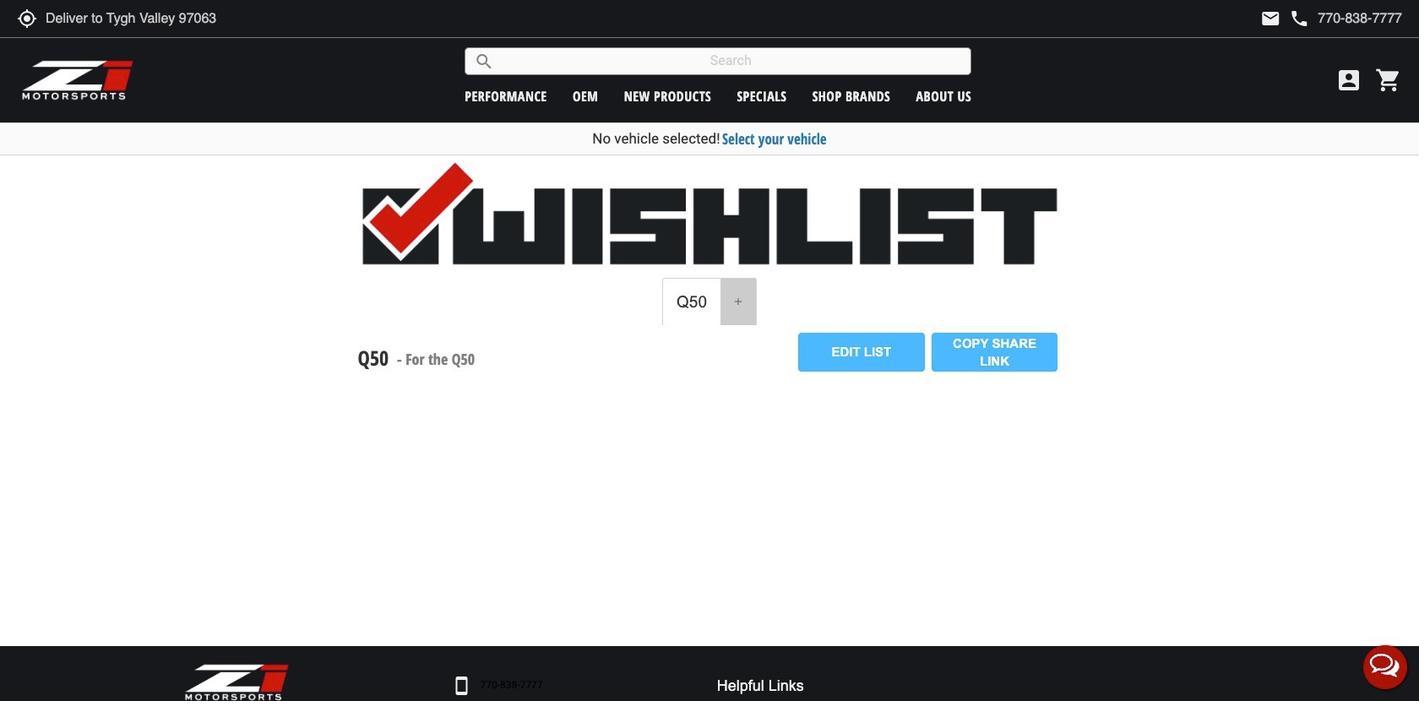 Task type: vqa. For each thing, say whether or not it's contained in the screenshot.
Z1 Motorsports Logo
yes



Task type: describe. For each thing, give the bounding box(es) containing it.
z1 motorsports logo image
[[21, 59, 135, 101]]

Search search field
[[494, 48, 971, 74]]

z1 company logo image
[[184, 663, 289, 701]]



